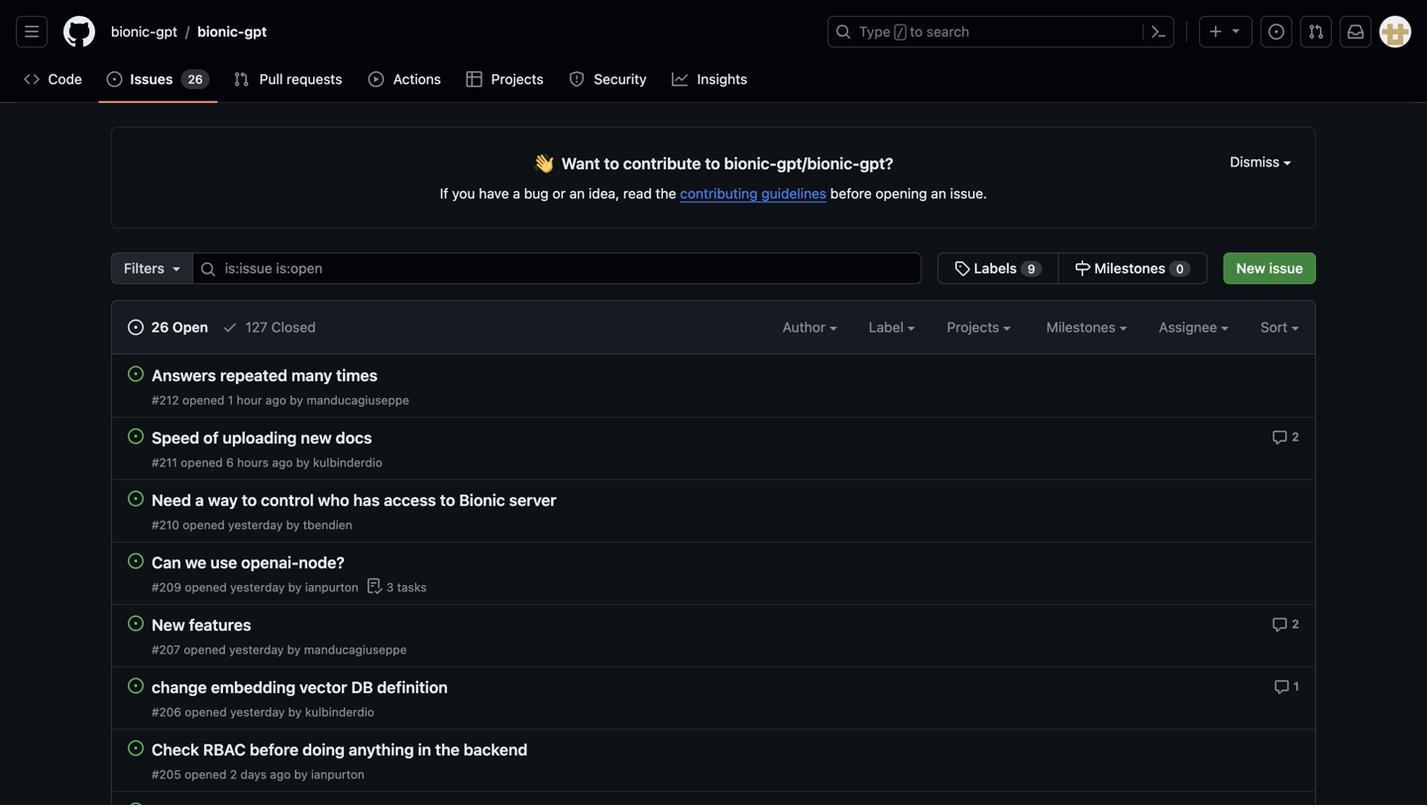 Task type: vqa. For each thing, say whether or not it's contained in the screenshot.
'Display current local time' OPTION
no



Task type: locate. For each thing, give the bounding box(es) containing it.
assignee
[[1159, 319, 1221, 336]]

/ inside bionic-gpt / bionic-gpt
[[185, 23, 190, 40]]

an right "or"
[[570, 185, 585, 202]]

0 vertical spatial manducagiuseppe
[[307, 394, 409, 407]]

9
[[1028, 262, 1036, 276]]

1 vertical spatial issue opened image
[[106, 71, 122, 87]]

before
[[831, 185, 872, 202], [250, 741, 299, 760]]

in
[[418, 741, 431, 760]]

0 vertical spatial ianpurton link
[[305, 581, 359, 595]]

2 vertical spatial ago
[[270, 768, 291, 782]]

new up #207
[[152, 616, 185, 635]]

0 horizontal spatial before
[[250, 741, 299, 760]]

rbac
[[203, 741, 246, 760]]

1 2 link from the top
[[1273, 428, 1300, 446]]

open issue image down issue opened image
[[128, 366, 144, 382]]

a left bug
[[513, 185, 520, 202]]

issues
[[130, 71, 173, 87]]

a
[[513, 185, 520, 202], [195, 491, 204, 510]]

bionic-gpt link up issues
[[103, 16, 185, 48]]

1 bionic-gpt link from the left
[[103, 16, 185, 48]]

new for issue
[[1237, 260, 1266, 277]]

opened down change
[[185, 706, 227, 720]]

milestones down milestone image
[[1047, 319, 1120, 336]]

manducagiuseppe link up db
[[304, 643, 407, 657]]

check rbac before doing anything in the backend #205             opened 2 days ago by ianpurton
[[152, 741, 528, 782]]

1 horizontal spatial bionic-gpt link
[[190, 16, 275, 48]]

1 horizontal spatial /
[[897, 26, 904, 40]]

ianpurton link down check rbac before doing anything in the backend 'link'
[[311, 768, 365, 782]]

opened inside the answers repeated many times #212             opened 1 hour ago by manducagiuseppe
[[182, 394, 225, 407]]

26 open link
[[128, 317, 208, 338]]

1 vertical spatial projects
[[947, 319, 1003, 336]]

manducagiuseppe down times
[[307, 394, 409, 407]]

1 vertical spatial the
[[435, 741, 460, 760]]

1 vertical spatial new
[[152, 616, 185, 635]]

1 horizontal spatial issue opened image
[[1269, 24, 1285, 40]]

plus image
[[1209, 24, 1224, 40]]

by inside the answers repeated many times #212             opened 1 hour ago by manducagiuseppe
[[290, 394, 303, 407]]

who
[[318, 491, 349, 510]]

answers repeated many times #212             opened 1 hour ago by manducagiuseppe
[[152, 366, 409, 407]]

2 vertical spatial open issue image
[[128, 804, 144, 806]]

open issue element for need a way to control who has access to bionic server
[[128, 491, 144, 507]]

by down the doing
[[294, 768, 308, 782]]

opened down we
[[185, 581, 227, 595]]

before inside 'check rbac before doing anything in the backend #205             opened 2 days ago by ianpurton'
[[250, 741, 299, 760]]

dismiss button
[[1230, 152, 1292, 173]]

security link
[[561, 64, 656, 94]]

0 horizontal spatial the
[[435, 741, 460, 760]]

1 horizontal spatial an
[[931, 185, 947, 202]]

to left search
[[910, 23, 923, 40]]

0 vertical spatial kulbinderdio link
[[313, 456, 383, 470]]

1 open issue element from the top
[[128, 366, 144, 382]]

2 for yesterday
[[1292, 618, 1300, 632]]

a inside need a way to control who has access to bionic server #210             opened yesterday by tbendien
[[195, 491, 204, 510]]

1 vertical spatial kulbinderdio link
[[305, 706, 374, 720]]

2 an from the left
[[931, 185, 947, 202]]

open issue image
[[128, 429, 144, 445], [128, 741, 144, 757], [128, 804, 144, 806]]

new inside new features #207             opened yesterday by manducagiuseppe
[[152, 616, 185, 635]]

0 horizontal spatial an
[[570, 185, 585, 202]]

label button
[[869, 317, 916, 338]]

#209
[[152, 581, 181, 595]]

open issue image left change
[[128, 679, 144, 694]]

None search field
[[111, 253, 1208, 285]]

shield image
[[569, 71, 585, 87]]

26 inside 26 open link
[[151, 319, 169, 336]]

kulbinderdio inside speed of uploading new docs #211             opened 6 hours ago by kulbinderdio
[[313, 456, 383, 470]]

1 vertical spatial milestones
[[1047, 319, 1120, 336]]

26 right issue opened image
[[151, 319, 169, 336]]

open issue image for change embedding vector db definition
[[128, 679, 144, 694]]

4 open issue element from the top
[[128, 553, 144, 570]]

projects down tag image
[[947, 319, 1003, 336]]

ago right days
[[270, 768, 291, 782]]

manducagiuseppe inside new features #207             opened yesterday by manducagiuseppe
[[304, 643, 407, 657]]

projects right table image
[[491, 71, 544, 87]]

opened down of
[[181, 456, 223, 470]]

triangle down image
[[168, 261, 184, 277]]

want
[[562, 154, 600, 173]]

search image
[[200, 262, 216, 278]]

bionic-gpt link
[[103, 16, 185, 48], [190, 16, 275, 48]]

opened down way
[[183, 518, 225, 532]]

0 vertical spatial a
[[513, 185, 520, 202]]

sort button
[[1261, 317, 1300, 338]]

yesterday
[[228, 518, 283, 532], [230, 581, 285, 595], [229, 643, 284, 657], [230, 706, 285, 720]]

2 vertical spatial comment image
[[1274, 680, 1290, 696]]

before up days
[[250, 741, 299, 760]]

projects inside popup button
[[947, 319, 1003, 336]]

0 horizontal spatial 1
[[228, 394, 233, 407]]

insights
[[698, 71, 748, 87]]

1 vertical spatial 1
[[1294, 680, 1300, 694]]

has
[[353, 491, 380, 510]]

0 horizontal spatial /
[[185, 23, 190, 40]]

by up change embedding vector db definition link
[[287, 643, 301, 657]]

1 vertical spatial a
[[195, 491, 204, 510]]

6 open issue element from the top
[[128, 678, 144, 694]]

need
[[152, 491, 191, 510]]

none search field containing filters
[[111, 253, 1208, 285]]

0 vertical spatial open issue image
[[128, 429, 144, 445]]

2 link for yesterday
[[1273, 616, 1300, 633]]

0 horizontal spatial projects
[[491, 71, 544, 87]]

bionic-gpt link up pull
[[190, 16, 275, 48]]

ianpurton down "node?"
[[305, 581, 359, 595]]

yesterday up "can we use openai-node?"
[[228, 518, 283, 532]]

bionic-
[[111, 23, 156, 40], [197, 23, 244, 40], [724, 154, 777, 173]]

1
[[228, 394, 233, 407], [1294, 680, 1300, 694]]

1 horizontal spatial gpt
[[244, 23, 267, 40]]

0 horizontal spatial git pull request image
[[234, 71, 250, 87]]

0 vertical spatial git pull request image
[[1309, 24, 1324, 40]]

git pull request image left pull
[[234, 71, 250, 87]]

open
[[172, 319, 208, 336]]

ianpurton link for yesterday
[[305, 581, 359, 595]]

notifications image
[[1348, 24, 1364, 40]]

3 open issue image from the top
[[128, 554, 144, 570]]

kulbinderdio down vector
[[305, 706, 374, 720]]

1 horizontal spatial projects
[[947, 319, 1003, 336]]

new for features
[[152, 616, 185, 635]]

insights link
[[664, 64, 757, 94]]

26
[[188, 72, 203, 86], [151, 319, 169, 336]]

node?
[[299, 554, 345, 573]]

bionic
[[459, 491, 505, 510]]

tasks
[[397, 581, 427, 595]]

db
[[351, 679, 373, 697]]

by
[[290, 394, 303, 407], [296, 456, 310, 470], [286, 518, 300, 532], [288, 581, 302, 595], [287, 643, 301, 657], [288, 706, 302, 720], [294, 768, 308, 782]]

gpt up pull
[[244, 23, 267, 40]]

open issue element for speed of uploading new docs
[[128, 428, 144, 445]]

0 vertical spatial 26
[[188, 72, 203, 86]]

kulbinderdio link for new
[[313, 456, 383, 470]]

1 an from the left
[[570, 185, 585, 202]]

/
[[185, 23, 190, 40], [897, 26, 904, 40]]

1 open issue image from the top
[[128, 429, 144, 445]]

0 vertical spatial before
[[831, 185, 872, 202]]

milestones
[[1095, 260, 1166, 277], [1047, 319, 1120, 336]]

docs
[[336, 429, 372, 448]]

1 vertical spatial manducagiuseppe
[[304, 643, 407, 657]]

a left way
[[195, 491, 204, 510]]

2 2 link from the top
[[1273, 616, 1300, 633]]

access
[[384, 491, 436, 510]]

milestones inside popup button
[[1047, 319, 1120, 336]]

opened
[[182, 394, 225, 407], [181, 456, 223, 470], [183, 518, 225, 532], [185, 581, 227, 595], [184, 643, 226, 657], [185, 706, 227, 720], [185, 768, 227, 782]]

manducagiuseppe link for new features
[[304, 643, 407, 657]]

git pull request image
[[1309, 24, 1324, 40], [234, 71, 250, 87]]

1 vertical spatial before
[[250, 741, 299, 760]]

1 horizontal spatial the
[[656, 185, 677, 202]]

1 vertical spatial 26
[[151, 319, 169, 336]]

list
[[103, 16, 816, 48]]

graph image
[[672, 71, 688, 87]]

play image
[[368, 71, 384, 87]]

labels
[[974, 260, 1017, 277]]

manducagiuseppe
[[307, 394, 409, 407], [304, 643, 407, 657]]

ago inside 'check rbac before doing anything in the backend #205             opened 2 days ago by ianpurton'
[[270, 768, 291, 782]]

1 vertical spatial comment image
[[1273, 617, 1288, 633]]

1 horizontal spatial new
[[1237, 260, 1266, 277]]

ago right hour
[[266, 394, 286, 407]]

milestones for milestones 0
[[1095, 260, 1166, 277]]

bionic- up pull requests link
[[197, 23, 244, 40]]

repeated
[[220, 366, 288, 385]]

by inside 'check rbac before doing anything in the backend #205             opened 2 days ago by ianpurton'
[[294, 768, 308, 782]]

yesterday down embedding
[[230, 706, 285, 720]]

0 vertical spatial 2
[[1292, 430, 1300, 444]]

0 vertical spatial manducagiuseppe link
[[307, 394, 409, 407]]

open issue element
[[128, 366, 144, 382], [128, 428, 144, 445], [128, 491, 144, 507], [128, 553, 144, 570], [128, 616, 144, 632], [128, 678, 144, 694], [128, 741, 144, 757], [128, 803, 144, 806]]

assignee button
[[1159, 317, 1229, 338]]

bionic- up contributing guidelines link
[[724, 154, 777, 173]]

0 horizontal spatial issue opened image
[[106, 71, 122, 87]]

open issue image left need
[[128, 491, 144, 507]]

by down the many
[[290, 394, 303, 407]]

3 open issue element from the top
[[128, 491, 144, 507]]

milestones right milestone image
[[1095, 260, 1166, 277]]

git pull request image left notifications image
[[1309, 24, 1324, 40]]

26 right issues
[[188, 72, 203, 86]]

issue opened image for the rightmost "git pull request" 'image'
[[1269, 24, 1285, 40]]

vector
[[300, 679, 347, 697]]

2 vertical spatial 2
[[230, 768, 237, 782]]

0 horizontal spatial bionic-
[[111, 23, 156, 40]]

issue opened image for "git pull request" 'image' inside the pull requests link
[[106, 71, 122, 87]]

1 vertical spatial 2 link
[[1273, 616, 1300, 633]]

open issue image left 'can'
[[128, 554, 144, 570]]

open issue image
[[128, 366, 144, 382], [128, 491, 144, 507], [128, 554, 144, 570], [128, 616, 144, 632], [128, 679, 144, 694]]

manducagiuseppe link down times
[[307, 394, 409, 407]]

the right in
[[435, 741, 460, 760]]

issue
[[1270, 260, 1304, 277]]

open issue image for new features
[[128, 616, 144, 632]]

0 vertical spatial issue opened image
[[1269, 24, 1285, 40]]

5 open issue image from the top
[[128, 679, 144, 694]]

2 open issue element from the top
[[128, 428, 144, 445]]

2 link for docs
[[1273, 428, 1300, 446]]

comment image
[[1273, 430, 1288, 446], [1273, 617, 1288, 633], [1274, 680, 1290, 696]]

1 vertical spatial ianpurton
[[311, 768, 365, 782]]

speed of uploading new docs #211             opened 6 hours ago by kulbinderdio
[[152, 429, 383, 470]]

speed of uploading new docs link
[[152, 429, 372, 448]]

0 vertical spatial 2 link
[[1273, 428, 1300, 446]]

ianpurton inside 'check rbac before doing anything in the backend #205             opened 2 days ago by ianpurton'
[[311, 768, 365, 782]]

1 vertical spatial git pull request image
[[234, 71, 250, 87]]

opened down "new features" 'link'
[[184, 643, 226, 657]]

1 vertical spatial kulbinderdio
[[305, 706, 374, 720]]

0 vertical spatial ago
[[266, 394, 286, 407]]

2 open issue image from the top
[[128, 491, 144, 507]]

kulbinderdio link down docs at the bottom
[[313, 456, 383, 470]]

0 horizontal spatial new
[[152, 616, 185, 635]]

milestones button
[[1047, 317, 1128, 338]]

yesterday inside change embedding vector db definition #206             opened yesterday by kulbinderdio
[[230, 706, 285, 720]]

before down gpt? at the top right
[[831, 185, 872, 202]]

ago right hours
[[272, 456, 293, 470]]

issue opened image right triangle down image
[[1269, 24, 1285, 40]]

the right read
[[656, 185, 677, 202]]

yesterday up embedding
[[229, 643, 284, 657]]

read
[[623, 185, 652, 202]]

opened inside change embedding vector db definition #206             opened yesterday by kulbinderdio
[[185, 706, 227, 720]]

closed
[[271, 319, 316, 336]]

by down control
[[286, 518, 300, 532]]

opened down rbac
[[185, 768, 227, 782]]

command palette image
[[1151, 24, 1167, 40]]

ianpurton
[[305, 581, 359, 595], [311, 768, 365, 782]]

ianpurton down check rbac before doing anything in the backend 'link'
[[311, 768, 365, 782]]

by down new
[[296, 456, 310, 470]]

code image
[[24, 71, 40, 87]]

by inside new features #207             opened yesterday by manducagiuseppe
[[287, 643, 301, 657]]

tag image
[[955, 261, 971, 277]]

kulbinderdio link for db
[[305, 706, 374, 720]]

5 open issue element from the top
[[128, 616, 144, 632]]

actions
[[393, 71, 441, 87]]

1 inside the answers repeated many times #212             opened 1 hour ago by manducagiuseppe
[[228, 394, 233, 407]]

open issue image for answers repeated many times
[[128, 366, 144, 382]]

manducagiuseppe inside the answers repeated many times #212             opened 1 hour ago by manducagiuseppe
[[307, 394, 409, 407]]

speed
[[152, 429, 199, 448]]

bionic- up issues
[[111, 23, 156, 40]]

comment image for docs
[[1273, 430, 1288, 446]]

ianpurton link down "node?"
[[305, 581, 359, 595]]

manducagiuseppe link for answers repeated many times
[[307, 394, 409, 407]]

new left issue
[[1237, 260, 1266, 277]]

new features link
[[152, 616, 251, 635]]

1 horizontal spatial 26
[[188, 72, 203, 86]]

opened inside 'check rbac before doing anything in the backend #205             opened 2 days ago by ianpurton'
[[185, 768, 227, 782]]

1 horizontal spatial a
[[513, 185, 520, 202]]

change embedding vector db definition link
[[152, 679, 448, 697]]

0 vertical spatial kulbinderdio
[[313, 456, 383, 470]]

milestones inside the issue element
[[1095, 260, 1166, 277]]

new features #207             opened yesterday by manducagiuseppe
[[152, 616, 407, 657]]

new
[[1237, 260, 1266, 277], [152, 616, 185, 635]]

0 vertical spatial 1
[[228, 394, 233, 407]]

1 vertical spatial open issue image
[[128, 741, 144, 757]]

issue opened image
[[1269, 24, 1285, 40], [106, 71, 122, 87]]

2 horizontal spatial bionic-
[[724, 154, 777, 173]]

0 horizontal spatial gpt
[[156, 23, 178, 40]]

opened inside new features #207             opened yesterday by manducagiuseppe
[[184, 643, 226, 657]]

#209             opened yesterday by ianpurton
[[152, 581, 359, 595]]

2 open issue image from the top
[[128, 741, 144, 757]]

#212
[[152, 394, 179, 407]]

opened down answers
[[182, 394, 225, 407]]

open issue image left "new features" 'link'
[[128, 616, 144, 632]]

open issue image for can we use openai-node?
[[128, 554, 144, 570]]

milestone image
[[1075, 261, 1091, 277]]

kulbinderdio link down vector
[[305, 706, 374, 720]]

0 horizontal spatial bionic-gpt link
[[103, 16, 185, 48]]

1 vertical spatial ianpurton link
[[311, 768, 365, 782]]

or
[[553, 185, 566, 202]]

checklist image
[[367, 579, 382, 595]]

git pull request image inside pull requests link
[[234, 71, 250, 87]]

1 open issue image from the top
[[128, 366, 144, 382]]

to
[[910, 23, 923, 40], [604, 154, 619, 173], [705, 154, 720, 173], [242, 491, 257, 510], [440, 491, 455, 510]]

1 vertical spatial manducagiuseppe link
[[304, 643, 407, 657]]

can we use openai-node?
[[152, 554, 345, 573]]

kulbinderdio down docs at the bottom
[[313, 456, 383, 470]]

0 vertical spatial milestones
[[1095, 260, 1166, 277]]

4 open issue image from the top
[[128, 616, 144, 632]]

guidelines
[[762, 185, 827, 202]]

an left 'issue.' on the right of page
[[931, 185, 947, 202]]

0 horizontal spatial a
[[195, 491, 204, 510]]

actions link
[[360, 64, 450, 94]]

3 tasks
[[386, 581, 427, 595]]

gpt?
[[860, 154, 894, 173]]

open issue image for speed of uploading new docs
[[128, 429, 144, 445]]

comment image inside 1 link
[[1274, 680, 1290, 696]]

1 vertical spatial ago
[[272, 456, 293, 470]]

openai-
[[241, 554, 299, 573]]

manducagiuseppe up db
[[304, 643, 407, 657]]

by down change embedding vector db definition link
[[288, 706, 302, 720]]

gpt up issues
[[156, 23, 178, 40]]

issue opened image left issues
[[106, 71, 122, 87]]

opened inside speed of uploading new docs #211             opened 6 hours ago by kulbinderdio
[[181, 456, 223, 470]]

security
[[594, 71, 647, 87]]

0 vertical spatial new
[[1237, 260, 1266, 277]]

7 open issue element from the top
[[128, 741, 144, 757]]

1 vertical spatial 2
[[1292, 618, 1300, 632]]

0 horizontal spatial 26
[[151, 319, 169, 336]]

0 vertical spatial comment image
[[1273, 430, 1288, 446]]

2 gpt from the left
[[244, 23, 267, 40]]

by down openai-
[[288, 581, 302, 595]]



Task type: describe. For each thing, give the bounding box(es) containing it.
to up if you have a bug or an idea, read the contributing guidelines before opening an issue.
[[705, 154, 720, 173]]

change
[[152, 679, 207, 697]]

list containing bionic-gpt / bionic-gpt
[[103, 16, 816, 48]]

check image
[[222, 320, 238, 336]]

if you have a bug or an idea, read the contributing guidelines before opening an issue.
[[440, 185, 988, 202]]

check
[[152, 741, 199, 760]]

if
[[440, 185, 448, 202]]

dismiss
[[1230, 154, 1284, 170]]

Search all issues text field
[[192, 253, 922, 285]]

label
[[869, 319, 908, 336]]

2 for docs
[[1292, 430, 1300, 444]]

1 link
[[1274, 678, 1300, 696]]

contributing guidelines link
[[680, 185, 827, 202]]

need a way to control who has access to bionic server #210             opened yesterday by tbendien
[[152, 491, 557, 532]]

comment image for yesterday
[[1273, 617, 1288, 633]]

need a way to control who has access to bionic server link
[[152, 491, 557, 510]]

type / to search
[[860, 23, 970, 40]]

of
[[203, 429, 219, 448]]

open issue element for new features
[[128, 616, 144, 632]]

2 bionic-gpt link from the left
[[190, 16, 275, 48]]

comment image for definition
[[1274, 680, 1290, 696]]

#206
[[152, 706, 181, 720]]

2 inside 'check rbac before doing anything in the backend #205             opened 2 days ago by ianpurton'
[[230, 768, 237, 782]]

pull requests link
[[226, 64, 352, 94]]

milestones for milestones
[[1047, 319, 1120, 336]]

new issue
[[1237, 260, 1304, 277]]

1 gpt from the left
[[156, 23, 178, 40]]

sort
[[1261, 319, 1288, 336]]

26 for 26 open
[[151, 319, 169, 336]]

idea,
[[589, 185, 620, 202]]

control
[[261, 491, 314, 510]]

bionic-gpt / bionic-gpt
[[111, 23, 267, 40]]

author
[[783, 319, 830, 336]]

code
[[48, 71, 82, 87]]

3 open issue image from the top
[[128, 804, 144, 806]]

contribute
[[623, 154, 701, 173]]

requests
[[287, 71, 342, 87]]

projects link
[[458, 64, 553, 94]]

127 closed link
[[222, 317, 316, 338]]

6
[[226, 456, 234, 470]]

yesterday down can we use openai-node? link
[[230, 581, 285, 595]]

search
[[927, 23, 970, 40]]

use
[[210, 554, 237, 573]]

uploading
[[223, 429, 297, 448]]

bionic- inside 👋 want to contribute to bionic-gpt/bionic-gpt?
[[724, 154, 777, 173]]

many
[[291, 366, 332, 385]]

open issue image for check rbac before doing anything in the backend
[[128, 741, 144, 757]]

0 vertical spatial ianpurton
[[305, 581, 359, 595]]

embedding
[[211, 679, 296, 697]]

server
[[509, 491, 557, 510]]

Issues search field
[[192, 253, 922, 285]]

yesterday inside new features #207             opened yesterday by manducagiuseppe
[[229, 643, 284, 657]]

way
[[208, 491, 238, 510]]

/ inside type / to search
[[897, 26, 904, 40]]

anything
[[349, 741, 414, 760]]

bug
[[524, 185, 549, 202]]

check rbac before doing anything in the backend link
[[152, 741, 528, 760]]

definition
[[377, 679, 448, 697]]

author button
[[783, 317, 837, 338]]

hour
[[237, 394, 262, 407]]

#205
[[152, 768, 181, 782]]

open issue element for can we use openai-node?
[[128, 553, 144, 570]]

0 vertical spatial the
[[656, 185, 677, 202]]

0
[[1177, 262, 1184, 276]]

open issue image for need a way to control who has access to bionic server
[[128, 491, 144, 507]]

issue opened image
[[128, 320, 144, 336]]

can
[[152, 554, 181, 573]]

by inside need a way to control who has access to bionic server #210             opened yesterday by tbendien
[[286, 518, 300, 532]]

1 horizontal spatial bionic-
[[197, 23, 244, 40]]

127 closed
[[242, 319, 316, 336]]

you
[[452, 185, 475, 202]]

filters
[[124, 260, 165, 277]]

#207
[[152, 643, 180, 657]]

the inside 'check rbac before doing anything in the backend #205             opened 2 days ago by ianpurton'
[[435, 741, 460, 760]]

26 open
[[148, 319, 208, 336]]

0 vertical spatial projects
[[491, 71, 544, 87]]

answers repeated many times link
[[152, 366, 378, 385]]

by inside change embedding vector db definition #206             opened yesterday by kulbinderdio
[[288, 706, 302, 720]]

ago inside speed of uploading new docs #211             opened 6 hours ago by kulbinderdio
[[272, 456, 293, 470]]

homepage image
[[63, 16, 95, 48]]

👋
[[534, 151, 554, 177]]

by inside speed of uploading new docs #211             opened 6 hours ago by kulbinderdio
[[296, 456, 310, 470]]

1 horizontal spatial git pull request image
[[1309, 24, 1324, 40]]

kulbinderdio inside change embedding vector db definition #206             opened yesterday by kulbinderdio
[[305, 706, 374, 720]]

open issue element for change embedding vector db definition
[[128, 678, 144, 694]]

opened inside need a way to control who has access to bionic server #210             opened yesterday by tbendien
[[183, 518, 225, 532]]

new
[[301, 429, 332, 448]]

table image
[[466, 71, 482, 87]]

#211
[[152, 456, 177, 470]]

ianpurton link for 2 days ago
[[311, 768, 365, 782]]

ago inside the answers repeated many times #212             opened 1 hour ago by manducagiuseppe
[[266, 394, 286, 407]]

change embedding vector db definition #206             opened yesterday by kulbinderdio
[[152, 679, 448, 720]]

opening
[[876, 185, 928, 202]]

3
[[386, 581, 394, 595]]

8 open issue element from the top
[[128, 803, 144, 806]]

backend
[[464, 741, 528, 760]]

to right want at top left
[[604, 154, 619, 173]]

to left bionic
[[440, 491, 455, 510]]

code link
[[16, 64, 91, 94]]

times
[[336, 366, 378, 385]]

triangle down image
[[1228, 22, 1244, 38]]

features
[[189, 616, 251, 635]]

projects button
[[947, 317, 1011, 338]]

26 for 26
[[188, 72, 203, 86]]

type
[[860, 23, 891, 40]]

yesterday inside need a way to control who has access to bionic server #210             opened yesterday by tbendien
[[228, 518, 283, 532]]

can we use openai-node? link
[[152, 554, 345, 573]]

milestones 0
[[1091, 260, 1184, 277]]

open issue element for answers repeated many times
[[128, 366, 144, 382]]

filters button
[[111, 253, 193, 285]]

issue.
[[950, 185, 988, 202]]

we
[[185, 554, 207, 573]]

have
[[479, 185, 509, 202]]

127
[[245, 319, 268, 336]]

issue element
[[938, 253, 1208, 285]]

labels 9
[[971, 260, 1036, 277]]

gpt/bionic-
[[777, 154, 860, 173]]

1 horizontal spatial 1
[[1294, 680, 1300, 694]]

pull
[[260, 71, 283, 87]]

open issue element for check rbac before doing anything in the backend
[[128, 741, 144, 757]]

to right way
[[242, 491, 257, 510]]

1 horizontal spatial before
[[831, 185, 872, 202]]

contributing
[[680, 185, 758, 202]]



